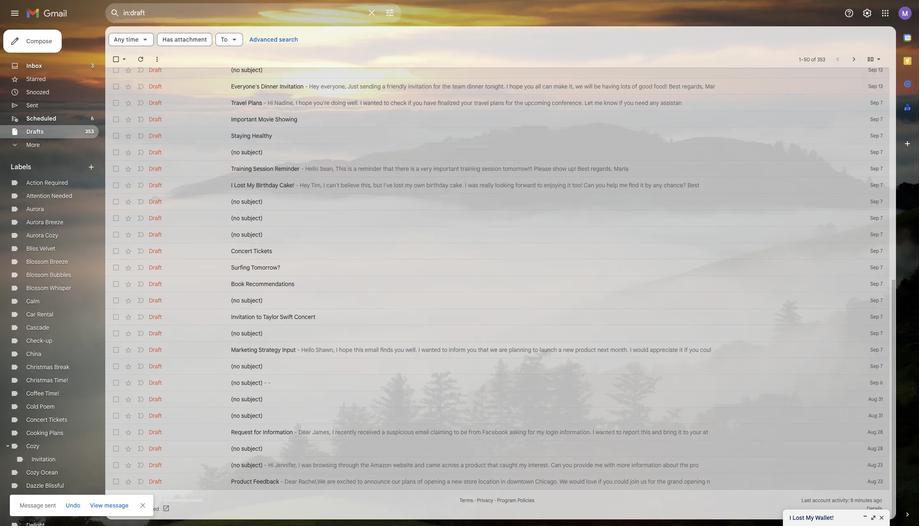 Task type: vqa. For each thing, say whether or not it's contained in the screenshot.


Task type: describe. For each thing, give the bounding box(es) containing it.
if right love
[[599, 478, 602, 485]]

my for product
[[520, 461, 527, 469]]

break
[[54, 363, 69, 371]]

0 vertical spatial your
[[461, 99, 473, 107]]

claiming
[[431, 428, 453, 436]]

13 row from the top
[[105, 259, 890, 276]]

(no for tenth (no subject) link from the bottom of the page
[[231, 149, 240, 156]]

353 inside labels navigation
[[85, 128, 94, 135]]

0 vertical spatial me
[[595, 99, 603, 107]]

planning
[[509, 346, 532, 354]]

you right finds
[[395, 346, 404, 354]]

1 · from the left
[[475, 497, 476, 503]]

any
[[114, 36, 125, 43]]

1 is from the left
[[348, 165, 352, 172]]

4 (no subject) from the top
[[231, 214, 263, 222]]

starred
[[26, 75, 46, 83]]

to right bring
[[684, 428, 689, 436]]

privacy
[[477, 497, 494, 503]]

7 row from the top
[[105, 161, 890, 177]]

if right check
[[408, 99, 412, 107]]

0 vertical spatial best
[[669, 83, 681, 90]]

6 (no subject) from the top
[[231, 297, 263, 304]]

hello for hello shawn, i hope this email finds you well. i wanted to inform you that we are planning to launch a new product next month. i would appreciate it if you coul
[[302, 346, 315, 354]]

birthday
[[427, 182, 449, 189]]

(no for tenth (no subject) link from the top
[[231, 412, 240, 419]]

a down across
[[447, 478, 451, 485]]

i right month.
[[631, 346, 632, 354]]

1 horizontal spatial are
[[499, 346, 508, 354]]

sending
[[360, 83, 381, 90]]

for right request at the bottom left
[[254, 428, 262, 436]]

0 vertical spatial plans
[[491, 99, 505, 107]]

draft for 19th row from the top of the page
[[149, 363, 162, 370]]

1 vertical spatial well.
[[406, 346, 417, 354]]

input
[[282, 346, 296, 354]]

20 row from the top
[[105, 375, 890, 391]]

you left coul
[[690, 346, 699, 354]]

important
[[231, 116, 257, 123]]

sep 7 for staying healthy link
[[871, 133, 884, 139]]

12 row from the top
[[105, 243, 890, 259]]

has
[[163, 36, 173, 43]]

you left provide
[[563, 461, 573, 469]]

calm link
[[26, 298, 40, 305]]

1 vertical spatial best
[[578, 165, 590, 172]]

my for birthday
[[247, 182, 255, 189]]

2 vertical spatial me
[[595, 461, 603, 469]]

2 vertical spatial that
[[488, 461, 498, 469]]

1 vertical spatial can
[[551, 461, 562, 469]]

advanced
[[250, 36, 278, 43]]

0 vertical spatial product
[[576, 346, 597, 354]]

to left check
[[384, 99, 390, 107]]

sep 13 for everyone's dinner invitation
[[869, 83, 884, 89]]

subject) for 1st (no subject) link from the bottom
[[241, 445, 263, 452]]

details link
[[868, 505, 883, 512]]

product feedback - dear rachel,we are excited to announce our plans of opening a new store location in downtown chicago. we would love if you could join us for the grand opening n
[[231, 478, 711, 485]]

2 · from the left
[[495, 497, 496, 503]]

the left grand at the bottom
[[658, 478, 666, 485]]

50
[[805, 56, 811, 62]]

to left launch
[[533, 346, 539, 354]]

plans for travel
[[248, 99, 262, 107]]

sep 7 for tenth (no subject) link from the bottom of the page
[[871, 149, 884, 155]]

12 7 from the top
[[881, 281, 884, 287]]

subject) for eighth (no subject) link from the top
[[241, 363, 263, 370]]

7 for 7th (no subject) link from the top
[[881, 330, 884, 336]]

starred link
[[26, 75, 46, 83]]

for right travel
[[506, 99, 513, 107]]

2 horizontal spatial concert
[[294, 313, 316, 321]]

of right our
[[418, 478, 423, 485]]

my for wallet!
[[807, 514, 815, 521]]

this,
[[361, 182, 372, 189]]

aurora for aurora breeze
[[26, 219, 44, 226]]

2 gb from the left
[[140, 506, 147, 512]]

sep 7 for 6th (no subject) link from the bottom of the page
[[871, 297, 884, 303]]

a right launch
[[559, 346, 562, 354]]

attention
[[26, 192, 50, 200]]

5 sep 7 from the top
[[871, 165, 884, 172]]

7 for tenth (no subject) link from the bottom of the page
[[881, 149, 884, 155]]

5 (no subject) from the top
[[231, 231, 263, 238]]

excited
[[337, 478, 356, 485]]

but
[[374, 182, 382, 189]]

invitation for invitation to taylor swift concert
[[231, 313, 255, 321]]

i lost my wallet!
[[790, 514, 834, 521]]

6 (no subject) link from the top
[[231, 296, 845, 305]]

marketing
[[231, 346, 257, 354]]

draft for 4th row from the bottom
[[149, 428, 162, 436]]

james,
[[312, 428, 331, 436]]

24 row from the top
[[105, 440, 890, 457]]

1 (no subject) from the top
[[231, 66, 263, 74]]

you left need
[[625, 99, 634, 107]]

26 row from the top
[[105, 473, 890, 490]]

10 (no subject) from the top
[[231, 412, 263, 419]]

cake!
[[280, 182, 294, 189]]

14 row from the top
[[105, 276, 890, 292]]

0 vertical spatial hope
[[510, 83, 523, 90]]

2 (no subject) link from the top
[[231, 148, 845, 156]]

view
[[90, 502, 103, 509]]

draft for 22th row from the bottom
[[149, 132, 162, 140]]

9 (no subject) from the top
[[231, 396, 263, 403]]

sep 7 for eighth (no subject) link from the top
[[871, 363, 884, 369]]

0 vertical spatial concert tickets link
[[231, 247, 845, 255]]

you left help
[[596, 182, 606, 189]]

1 horizontal spatial 6
[[881, 379, 884, 386]]

i left wallet!
[[790, 514, 792, 521]]

1 vertical spatial plans
[[402, 478, 416, 485]]

make
[[554, 83, 568, 90]]

0 vertical spatial dear
[[299, 428, 311, 436]]

tomorrow!!!
[[503, 165, 533, 172]]

0 vertical spatial be
[[595, 83, 601, 90]]

9 subject) from the top
[[241, 379, 263, 386]]

main content containing any time
[[105, 0, 897, 519]]

toggle split pane mode image
[[867, 55, 875, 63]]

have
[[424, 99, 437, 107]]

swift
[[280, 313, 293, 321]]

dazzle for dazzle blissful
[[26, 482, 44, 489]]

login
[[546, 428, 559, 436]]

1 28 from the top
[[878, 429, 884, 435]]

bliss velvet
[[26, 245, 55, 252]]

7 for surfing tomorrow? link
[[881, 264, 884, 270]]

the left team at the top of page
[[443, 83, 451, 90]]

7 for staying healthy link
[[881, 133, 884, 139]]

really
[[480, 182, 494, 189]]

0 horizontal spatial be
[[461, 428, 468, 436]]

plans for cooking
[[49, 429, 63, 437]]

cozy link
[[26, 442, 39, 450]]

settings image
[[863, 8, 873, 18]]

website
[[393, 461, 413, 469]]

1 sep 7 from the top
[[871, 100, 884, 106]]

1 vertical spatial me
[[620, 182, 628, 189]]

recently
[[336, 428, 357, 436]]

sep 7 for surfing tomorrow? link
[[871, 264, 884, 270]]

rental
[[37, 311, 53, 318]]

sep 13 for (no subject)
[[869, 67, 884, 73]]

11 (no subject) from the top
[[231, 445, 263, 452]]

0.2 gb of 15 gb used
[[112, 506, 159, 512]]

a left friendly
[[383, 83, 386, 90]]

sent
[[26, 102, 38, 109]]

christmas for christmas time!
[[26, 377, 53, 384]]

i right "jennifer,"
[[299, 461, 300, 469]]

labels navigation
[[0, 26, 105, 526]]

22 row from the top
[[105, 407, 890, 424]]

subject) for 9th (no subject) link from the bottom
[[241, 198, 263, 205]]

10 (no subject) link from the top
[[231, 412, 845, 420]]

sep 7 for the topmost "concert tickets" link
[[871, 248, 884, 254]]

draft for 3rd row from the bottom of the page
[[149, 445, 162, 452]]

draft for 15th row from the bottom of the page
[[149, 247, 162, 255]]

hi for hi nadine, i hope you're doing well. i wanted to check if you have finalized your travel plans for the upcoming conference. let me know if you need any assistan
[[268, 99, 273, 107]]

suspicious
[[387, 428, 414, 436]]

labels heading
[[11, 163, 87, 171]]

recommendations
[[246, 280, 295, 288]]

0 vertical spatial regards,
[[683, 83, 704, 90]]

8 row from the top
[[105, 177, 890, 193]]

6 7 from the top
[[881, 182, 884, 188]]

0 vertical spatial well.
[[348, 99, 359, 107]]

it right bring
[[679, 428, 682, 436]]

wallet!
[[816, 514, 834, 521]]

subject) for seventh (no subject) link from the bottom
[[241, 231, 263, 238]]

a right this
[[354, 165, 357, 172]]

lost for i lost my birthday cake! - hey tim, i can't believe this, but i've lost my own birthday cake. i was really looking forward to enjoying it too! can you help me find it by any chance? best
[[234, 182, 246, 189]]

9 (no subject) link from the top
[[231, 395, 845, 403]]

0 vertical spatial cozy
[[45, 232, 58, 239]]

important movie showing
[[231, 116, 298, 123]]

1 aug 28 from the top
[[868, 429, 884, 435]]

for right us
[[649, 478, 656, 485]]

15 row from the top
[[105, 292, 890, 309]]

(no for 11th (no subject) link from the bottom of the page
[[231, 66, 240, 74]]

jennifer,
[[275, 461, 297, 469]]

book recommendations
[[231, 280, 295, 288]]

7 (no subject) link from the top
[[231, 329, 845, 338]]

request
[[231, 428, 253, 436]]

23 for hi jennifer, i was browsing through the amazon website and came across a product that caught my interest. can you provide me with more information about the pro
[[878, 462, 884, 468]]

advanced search button
[[246, 32, 302, 47]]

1 vertical spatial dear
[[285, 478, 297, 485]]

(no for 9th (no subject) link
[[231, 396, 240, 403]]

0 vertical spatial we
[[576, 83, 583, 90]]

sep 7 for 7th (no subject) link from the top
[[871, 330, 884, 336]]

aug 23 for hi jennifer, i was browsing through the amazon website and came across a product that caught my interest. can you provide me with more information about the pro
[[868, 462, 884, 468]]

2 aug 28 from the top
[[868, 445, 884, 452]]

8 (no subject) from the top
[[231, 363, 263, 370]]

0 horizontal spatial and
[[415, 461, 425, 469]]

know
[[605, 99, 618, 107]]

subject) for 6th (no subject) link from the bottom of the page
[[241, 297, 263, 304]]

0 vertical spatial that
[[383, 165, 394, 172]]

1 7 from the top
[[881, 100, 884, 106]]

1 vertical spatial would
[[570, 478, 585, 485]]

sean,
[[320, 165, 335, 172]]

1 horizontal spatial new
[[564, 346, 574, 354]]

more image
[[153, 55, 161, 63]]

blossom breeze
[[26, 258, 68, 265]]

to left taylor
[[257, 313, 262, 321]]

6 inside labels navigation
[[91, 115, 94, 121]]

18 row from the top
[[105, 342, 890, 358]]

tickets inside labels navigation
[[49, 416, 67, 424]]

chicago.
[[536, 478, 559, 485]]

0 vertical spatial my
[[405, 182, 413, 189]]

footer containing terms
[[105, 496, 890, 513]]

1 horizontal spatial and
[[653, 428, 662, 436]]

i right finds
[[419, 346, 420, 354]]

last
[[802, 497, 812, 503]]

1 gb from the left
[[120, 506, 127, 512]]

3
[[91, 63, 94, 69]]

16 row from the top
[[105, 309, 890, 325]]

dazzle tranquil link
[[26, 495, 66, 503]]

session
[[253, 165, 274, 172]]

a left the very
[[416, 165, 420, 172]]

6 row from the top
[[105, 144, 890, 161]]

2 (no subject) from the top
[[231, 149, 263, 156]]

3 (no subject) from the top
[[231, 198, 263, 205]]

7 for seventh (no subject) link from the bottom
[[881, 231, 884, 237]]

25 row from the top
[[105, 457, 890, 473]]

1 vertical spatial was
[[302, 461, 312, 469]]

i right information.
[[593, 428, 595, 436]]

a right across
[[461, 461, 464, 469]]

1 vertical spatial that
[[478, 346, 489, 354]]

to left inform
[[442, 346, 448, 354]]

0 vertical spatial email
[[365, 346, 379, 354]]

feedback
[[254, 478, 279, 485]]

scheduled
[[26, 115, 56, 122]]

draft for 25th row
[[149, 461, 162, 469]]

9 (no from the top
[[231, 379, 240, 386]]

i down sending
[[361, 99, 362, 107]]

draft for 4th row from the top of the page
[[149, 116, 162, 123]]

0 vertical spatial would
[[633, 346, 649, 354]]

will
[[585, 83, 593, 90]]

need
[[636, 99, 649, 107]]

love
[[587, 478, 597, 485]]

4 (no subject) link from the top
[[231, 214, 845, 222]]

needed
[[51, 192, 72, 200]]

scheduled link
[[26, 115, 56, 122]]

7 for fourth (no subject) link from the top
[[881, 215, 884, 221]]

i down training
[[231, 182, 233, 189]]

cooking
[[26, 429, 48, 437]]

1 vertical spatial this
[[641, 428, 651, 436]]

too!
[[573, 182, 583, 189]]

0 vertical spatial invitation
[[280, 83, 304, 90]]

draft for eighth row from the top
[[149, 182, 162, 189]]

1 vertical spatial any
[[654, 182, 663, 189]]

19 row from the top
[[105, 358, 890, 375]]

draft for 10th row from the bottom of the page
[[149, 330, 162, 337]]

bliss velvet link
[[26, 245, 55, 252]]

lost for i lost my wallet!
[[793, 514, 805, 521]]

by
[[646, 182, 652, 189]]

staying healthy link
[[231, 132, 845, 140]]

whisper
[[50, 284, 71, 292]]

draft for 1st row
[[149, 66, 162, 74]]

of right lots
[[632, 83, 638, 90]]

time! for coffee time!
[[45, 390, 59, 397]]

view message
[[90, 502, 129, 509]]

13 (no from the top
[[231, 461, 240, 469]]

for right asking
[[528, 428, 536, 436]]

rachel,we
[[299, 478, 326, 485]]

0 horizontal spatial new
[[452, 478, 463, 485]]

draft for 12th row from the bottom
[[149, 297, 162, 304]]

attachment
[[175, 36, 207, 43]]

1 vertical spatial hey
[[300, 182, 310, 189]]

any time
[[114, 36, 139, 43]]

invitation to taylor swift concert
[[231, 313, 316, 321]]

1 horizontal spatial was
[[468, 182, 479, 189]]

older image
[[851, 55, 859, 63]]

lots
[[621, 83, 631, 90]]

22 draft from the top
[[149, 412, 162, 419]]

it left by
[[641, 182, 644, 189]]

tim,
[[311, 182, 322, 189]]

coffee time!
[[26, 390, 59, 397]]

13 for everyone's dinner invitation
[[879, 83, 884, 89]]

undo alert
[[63, 498, 84, 513]]

(no subject) - hi jennifer, i was browsing through the amazon website and came across a product that caught my interest. can you provide me with more information about the pro
[[231, 461, 699, 469]]

5 row from the top
[[105, 128, 890, 144]]

show
[[553, 165, 567, 172]]

0 vertical spatial any
[[650, 99, 660, 107]]

with
[[605, 461, 616, 469]]

1 vertical spatial are
[[327, 478, 336, 485]]

book recommendations link
[[231, 280, 845, 288]]

1 horizontal spatial email
[[416, 428, 429, 436]]

6 sep 7 from the top
[[871, 182, 884, 188]]

of right 50
[[812, 56, 817, 62]]

1 vertical spatial hope
[[299, 99, 312, 107]]

0 horizontal spatial product
[[466, 461, 486, 469]]

0 vertical spatial concert
[[231, 247, 253, 255]]

0 horizontal spatial we
[[491, 346, 498, 354]]

0 vertical spatial this
[[354, 346, 364, 354]]

10 row from the top
[[105, 210, 890, 226]]

terms
[[460, 497, 474, 503]]

1 horizontal spatial hope
[[339, 346, 353, 354]]

cozy for cozy ocean
[[26, 469, 39, 476]]

it right the appreciate
[[680, 346, 683, 354]]

(no for 1st (no subject) link from the bottom
[[231, 445, 240, 452]]

follow link to manage storage image
[[162, 505, 171, 513]]

23 row from the top
[[105, 424, 890, 440]]

the left the upcoming
[[515, 99, 524, 107]]

it left too!
[[568, 182, 571, 189]]

11 row from the top
[[105, 226, 890, 243]]

more button
[[0, 138, 99, 151]]

blossom for blossom breeze
[[26, 258, 48, 265]]

i right nadine,
[[296, 99, 298, 107]]

1 row from the top
[[105, 62, 890, 78]]

the left pro
[[680, 461, 689, 469]]

invitation to taylor swift concert link
[[231, 313, 845, 321]]

1 31 from the top
[[879, 396, 884, 402]]

1 horizontal spatial tickets
[[254, 247, 272, 255]]

believe
[[341, 182, 360, 189]]

used
[[148, 506, 159, 512]]

16 7 from the top
[[881, 347, 884, 353]]

subject) for tenth (no subject) link from the bottom of the page
[[241, 149, 263, 156]]



Task type: locate. For each thing, give the bounding box(es) containing it.
email left finds
[[365, 346, 379, 354]]

invitation up "cozy ocean"
[[32, 456, 56, 463]]

7 for invitation to taylor swift concert link
[[881, 314, 884, 320]]

1 (no from the top
[[231, 66, 240, 74]]

1 aug 31 from the top
[[869, 396, 884, 402]]

1 horizontal spatial regards,
[[683, 83, 704, 90]]

any right by
[[654, 182, 663, 189]]

7 subject) from the top
[[241, 330, 263, 337]]

row
[[105, 62, 890, 78], [105, 78, 890, 95], [105, 95, 890, 111], [105, 111, 890, 128], [105, 128, 890, 144], [105, 144, 890, 161], [105, 161, 890, 177], [105, 177, 890, 193], [105, 193, 890, 210], [105, 210, 890, 226], [105, 226, 890, 243], [105, 243, 890, 259], [105, 259, 890, 276], [105, 276, 890, 292], [105, 292, 890, 309], [105, 309, 890, 325], [105, 325, 890, 342], [105, 342, 890, 358], [105, 358, 890, 375], [105, 375, 890, 391], [105, 391, 890, 407], [105, 407, 890, 424], [105, 424, 890, 440], [105, 440, 890, 457], [105, 457, 890, 473], [105, 473, 890, 490]]

well. right doing
[[348, 99, 359, 107]]

all
[[536, 83, 542, 90]]

11 draft from the top
[[149, 231, 162, 238]]

showing
[[275, 116, 298, 123]]

concert tickets link up surfing tomorrow? link
[[231, 247, 845, 255]]

0 horizontal spatial best
[[578, 165, 590, 172]]

report
[[624, 428, 640, 436]]

regards, left mar
[[683, 83, 704, 90]]

1 horizontal spatial ·
[[495, 497, 496, 503]]

invitation inside labels navigation
[[32, 456, 56, 463]]

1 vertical spatial breeze
[[50, 258, 68, 265]]

everyone,
[[321, 83, 347, 90]]

tonight.
[[486, 83, 506, 90]]

terms link
[[460, 497, 474, 503]]

11 (no subject) link from the top
[[231, 445, 845, 453]]

support image
[[845, 8, 855, 18]]

draft for 13th row from the top
[[149, 264, 162, 271]]

car rental
[[26, 311, 53, 318]]

16 sep 7 from the top
[[871, 347, 884, 353]]

2 sep 7 from the top
[[871, 116, 884, 122]]

draft for ninth row from the bottom of the page
[[149, 346, 162, 354]]

sep 7 for seventh (no subject) link from the bottom
[[871, 231, 884, 237]]

next
[[598, 346, 609, 354]]

plans right our
[[402, 478, 416, 485]]

wanted left report
[[596, 428, 615, 436]]

close image
[[879, 514, 886, 521]]

subject) for 11th (no subject) link from the bottom of the page
[[241, 66, 263, 74]]

draft for 16th row
[[149, 313, 162, 321]]

my left birthday
[[247, 182, 255, 189]]

appreciate
[[651, 346, 679, 354]]

1 subject) from the top
[[241, 66, 263, 74]]

13 sep 7 from the top
[[871, 297, 884, 303]]

was up rachel,we
[[302, 461, 312, 469]]

dazzle for dazzle tranquil
[[26, 495, 44, 503]]

christmas down china link
[[26, 363, 53, 371]]

and left bring
[[653, 428, 662, 436]]

13 7 from the top
[[881, 297, 884, 303]]

launch
[[540, 346, 558, 354]]

2 31 from the top
[[879, 412, 884, 419]]

would right month.
[[633, 346, 649, 354]]

assistan
[[661, 99, 682, 107]]

2 28 from the top
[[878, 445, 884, 452]]

main menu image
[[10, 8, 20, 18]]

draft for 6th row from the bottom of the page
[[149, 396, 162, 403]]

blissful
[[45, 482, 64, 489]]

invitation
[[408, 83, 432, 90]]

pop out image
[[871, 514, 878, 521]]

grand
[[668, 478, 683, 485]]

0 horizontal spatial well.
[[348, 99, 359, 107]]

0 horizontal spatial was
[[302, 461, 312, 469]]

8 7 from the top
[[881, 215, 884, 221]]

0 horizontal spatial can
[[551, 461, 562, 469]]

0 horizontal spatial lost
[[234, 182, 246, 189]]

check
[[391, 99, 407, 107]]

draft for 14th row from the top
[[149, 280, 162, 288]]

0 vertical spatial aug 28
[[868, 429, 884, 435]]

aurora breeze
[[26, 219, 63, 226]]

5 7 from the top
[[881, 165, 884, 172]]

cozy up velvet
[[45, 232, 58, 239]]

are left planning
[[499, 346, 508, 354]]

7 for 6th (no subject) link from the bottom of the page
[[881, 297, 884, 303]]

dazzle down "cozy ocean"
[[26, 482, 44, 489]]

alert containing message sent
[[10, 19, 907, 516]]

1 blossom from the top
[[26, 258, 48, 265]]

lost down training
[[234, 182, 246, 189]]

we right it,
[[576, 83, 583, 90]]

my left login
[[537, 428, 545, 436]]

concert tickets link down poem
[[26, 416, 67, 424]]

draft for 16th row from the bottom
[[149, 231, 162, 238]]

0 vertical spatial time!
[[54, 377, 68, 384]]

to
[[384, 99, 390, 107], [538, 182, 543, 189], [257, 313, 262, 321], [442, 346, 448, 354], [533, 346, 539, 354], [454, 428, 460, 436], [617, 428, 622, 436], [684, 428, 689, 436], [358, 478, 363, 485]]

1 vertical spatial tickets
[[49, 416, 67, 424]]

was
[[468, 182, 479, 189], [302, 461, 312, 469]]

blossom breeze link
[[26, 258, 68, 265]]

your left at
[[691, 428, 702, 436]]

0 vertical spatial 13
[[879, 67, 884, 73]]

11 (no from the top
[[231, 412, 240, 419]]

coul
[[701, 346, 712, 354]]

i right the tim,
[[324, 182, 325, 189]]

my
[[247, 182, 255, 189], [807, 514, 815, 521]]

china
[[26, 350, 41, 358]]

can
[[543, 83, 553, 90]]

1 vertical spatial invitation
[[231, 313, 255, 321]]

footer
[[105, 496, 890, 513]]

tab list
[[897, 26, 920, 496]]

7 (no from the top
[[231, 330, 240, 337]]

10 7 from the top
[[881, 248, 884, 254]]

cozy for cozy link
[[26, 442, 39, 450]]

breeze for blossom breeze
[[50, 258, 68, 265]]

any right need
[[650, 99, 660, 107]]

1 23 from the top
[[878, 462, 884, 468]]

having
[[603, 83, 620, 90]]

we left planning
[[491, 346, 498, 354]]

15 sep 7 from the top
[[871, 330, 884, 336]]

time! up poem
[[45, 390, 59, 397]]

me right let
[[595, 99, 603, 107]]

coffee time! link
[[26, 390, 59, 397]]

10 (no from the top
[[231, 396, 240, 403]]

1 vertical spatial aug 23
[[868, 478, 884, 484]]

breeze for aurora breeze
[[45, 219, 63, 226]]

concert tickets inside labels navigation
[[26, 416, 67, 424]]

6 (no from the top
[[231, 297, 240, 304]]

2 7 from the top
[[881, 116, 884, 122]]

12 (no from the top
[[231, 445, 240, 452]]

breeze up aurora cozy
[[45, 219, 63, 226]]

7 for the important movie showing link
[[881, 116, 884, 122]]

month.
[[611, 346, 629, 354]]

0 horizontal spatial plans
[[49, 429, 63, 437]]

0 horizontal spatial concert
[[26, 416, 48, 424]]

None checkbox
[[112, 55, 120, 63], [112, 148, 120, 156], [112, 165, 120, 173], [112, 181, 120, 189], [112, 198, 120, 206], [112, 263, 120, 272], [112, 296, 120, 305], [112, 313, 120, 321], [112, 346, 120, 354], [112, 379, 120, 387], [112, 412, 120, 420], [112, 428, 120, 436], [112, 461, 120, 469], [112, 477, 120, 486], [112, 55, 120, 63], [112, 148, 120, 156], [112, 165, 120, 173], [112, 181, 120, 189], [112, 198, 120, 206], [112, 263, 120, 272], [112, 296, 120, 305], [112, 313, 120, 321], [112, 346, 120, 354], [112, 379, 120, 387], [112, 412, 120, 420], [112, 428, 120, 436], [112, 461, 120, 469], [112, 477, 120, 486]]

2 aug 31 from the top
[[869, 412, 884, 419]]

2 aurora from the top
[[26, 219, 44, 226]]

i right the james,
[[333, 428, 334, 436]]

2 row from the top
[[105, 78, 890, 95]]

wanted down sending
[[364, 99, 383, 107]]

subject) for fourth (no subject) link from the top
[[241, 214, 263, 222]]

christmas break
[[26, 363, 69, 371]]

None checkbox
[[112, 66, 120, 74], [112, 82, 120, 91], [112, 99, 120, 107], [112, 115, 120, 123], [112, 132, 120, 140], [112, 214, 120, 222], [112, 230, 120, 239], [112, 247, 120, 255], [112, 280, 120, 288], [112, 329, 120, 338], [112, 362, 120, 370], [112, 395, 120, 403], [112, 445, 120, 453], [112, 66, 120, 74], [112, 82, 120, 91], [112, 99, 120, 107], [112, 115, 120, 123], [112, 132, 120, 140], [112, 214, 120, 222], [112, 230, 120, 239], [112, 247, 120, 255], [112, 280, 120, 288], [112, 329, 120, 338], [112, 362, 120, 370], [112, 395, 120, 403], [112, 445, 120, 453]]

7 for 9th (no subject) link from the bottom
[[881, 198, 884, 205]]

1 horizontal spatial your
[[691, 428, 702, 436]]

draft for 24th row from the bottom of the page
[[149, 99, 162, 107]]

0 vertical spatial hello
[[306, 165, 319, 172]]

4 (no from the top
[[231, 214, 240, 222]]

0 horizontal spatial 6
[[91, 115, 94, 121]]

alert
[[10, 19, 907, 516]]

1 vertical spatial 28
[[878, 445, 884, 452]]

hi for hi jennifer, i was browsing through the amazon website and came across a product that caught my interest. can you provide me with more information about the pro
[[268, 461, 274, 469]]

clear search image
[[364, 5, 380, 21]]

subject) for 9th (no subject) link
[[241, 396, 263, 403]]

gmail image
[[26, 5, 71, 21]]

hi left "jennifer,"
[[268, 461, 274, 469]]

message
[[104, 502, 129, 509]]

sep 7 for the important movie showing link
[[871, 116, 884, 122]]

your
[[461, 99, 473, 107], [691, 428, 702, 436]]

location
[[479, 478, 500, 485]]

healthy
[[252, 132, 272, 140]]

of inside 'footer'
[[128, 506, 133, 512]]

best right chance?
[[688, 182, 700, 189]]

aurora for aurora cozy
[[26, 232, 44, 239]]

4 row from the top
[[105, 111, 890, 128]]

13 draft from the top
[[149, 264, 162, 271]]

concert inside labels navigation
[[26, 416, 48, 424]]

new
[[564, 346, 574, 354], [452, 478, 463, 485]]

i right shawn,
[[336, 346, 338, 354]]

3 subject) from the top
[[241, 198, 263, 205]]

1 vertical spatial be
[[461, 428, 468, 436]]

team
[[453, 83, 466, 90]]

was left really
[[468, 182, 479, 189]]

1 horizontal spatial wanted
[[422, 346, 441, 354]]

2 sep 13 from the top
[[869, 83, 884, 89]]

hello left sean,
[[306, 165, 319, 172]]

to button
[[216, 33, 243, 46]]

your left travel
[[461, 99, 473, 107]]

2 horizontal spatial hope
[[510, 83, 523, 90]]

i right the tonight. at the top of the page
[[507, 83, 508, 90]]

(no
[[231, 66, 240, 74], [231, 149, 240, 156], [231, 198, 240, 205], [231, 214, 240, 222], [231, 231, 240, 238], [231, 297, 240, 304], [231, 330, 240, 337], [231, 363, 240, 370], [231, 379, 240, 386], [231, 396, 240, 403], [231, 412, 240, 419], [231, 445, 240, 452], [231, 461, 240, 469]]

15 draft from the top
[[149, 297, 162, 304]]

1 horizontal spatial is
[[411, 165, 415, 172]]

Search mail text field
[[123, 9, 362, 17]]

0 horizontal spatial is
[[348, 165, 352, 172]]

2 vertical spatial blossom
[[26, 284, 48, 292]]

3 row from the top
[[105, 95, 890, 111]]

1 horizontal spatial opening
[[685, 478, 706, 485]]

to right forward
[[538, 182, 543, 189]]

ago
[[874, 497, 883, 503]]

2 draft from the top
[[149, 83, 162, 90]]

0 vertical spatial 6
[[91, 115, 94, 121]]

plans
[[491, 99, 505, 107], [402, 478, 416, 485]]

(no for seventh (no subject) link from the bottom
[[231, 231, 240, 238]]

is right this
[[348, 165, 352, 172]]

1 vertical spatial regards,
[[591, 165, 613, 172]]

cozy left ocean
[[26, 469, 39, 476]]

23 for dear rachel,we are excited to announce our plans of opening a new store location in downtown chicago. we would love if you could join us for the grand opening n
[[878, 478, 884, 484]]

1 vertical spatial 6
[[881, 379, 884, 386]]

13 for (no subject)
[[879, 67, 884, 73]]

tickets
[[254, 247, 272, 255], [49, 416, 67, 424]]

7 for the topmost "concert tickets" link
[[881, 248, 884, 254]]

aurora up bliss
[[26, 232, 44, 239]]

invitation up nadine,
[[280, 83, 304, 90]]

1 vertical spatial concert tickets
[[26, 416, 67, 424]]

refresh image
[[137, 55, 145, 63]]

plans inside row
[[248, 99, 262, 107]]

christmas break link
[[26, 363, 69, 371]]

hey up "you're"
[[309, 83, 320, 90]]

0 horizontal spatial my
[[247, 182, 255, 189]]

0 horizontal spatial email
[[365, 346, 379, 354]]

0 horizontal spatial tickets
[[49, 416, 67, 424]]

my for facebook
[[537, 428, 545, 436]]

14 sep 7 from the top
[[871, 314, 884, 320]]

3 (no subject) link from the top
[[231, 198, 845, 206]]

in
[[501, 478, 506, 485]]

2 vertical spatial best
[[688, 182, 700, 189]]

0 horizontal spatial concert tickets link
[[26, 416, 67, 424]]

1 vertical spatial concert tickets link
[[26, 416, 67, 424]]

search mail image
[[108, 6, 123, 21]]

browsing
[[313, 461, 337, 469]]

18 draft from the top
[[149, 346, 162, 354]]

draft for 7th row from the top of the page
[[149, 165, 162, 172]]

0 vertical spatial hey
[[309, 83, 320, 90]]

1 vertical spatial 23
[[878, 478, 884, 484]]

1 vertical spatial new
[[452, 478, 463, 485]]

17 sep 7 from the top
[[871, 363, 884, 369]]

2 is from the left
[[411, 165, 415, 172]]

concert tickets inside "concert tickets" link
[[231, 247, 272, 255]]

dazzle up delete
[[26, 495, 44, 503]]

(no subject) link
[[231, 66, 845, 74], [231, 148, 845, 156], [231, 198, 845, 206], [231, 214, 845, 222], [231, 230, 845, 239], [231, 296, 845, 305], [231, 329, 845, 338], [231, 362, 845, 370], [231, 395, 845, 403], [231, 412, 845, 420], [231, 445, 845, 453]]

finalized
[[438, 99, 460, 107]]

1 horizontal spatial 353
[[818, 56, 826, 62]]

for
[[434, 83, 441, 90], [506, 99, 513, 107], [254, 428, 262, 436], [528, 428, 536, 436], [649, 478, 656, 485]]

(no for 6th (no subject) link from the bottom of the page
[[231, 297, 240, 304]]

blossom bubbles
[[26, 271, 71, 279]]

14 7 from the top
[[881, 314, 884, 320]]

1 horizontal spatial my
[[520, 461, 527, 469]]

17 row from the top
[[105, 325, 890, 342]]

draft for 20th row from the top
[[149, 379, 162, 386]]

that right inform
[[478, 346, 489, 354]]

hope right shawn,
[[339, 346, 353, 354]]

1 (no subject) link from the top
[[231, 66, 845, 74]]

important movie showing link
[[231, 115, 845, 123]]

16 draft from the top
[[149, 313, 162, 321]]

1 horizontal spatial this
[[641, 428, 651, 436]]

friendly
[[387, 83, 407, 90]]

hi left nadine,
[[268, 99, 273, 107]]

you left all
[[525, 83, 534, 90]]

let
[[585, 99, 594, 107]]

8 (no subject) link from the top
[[231, 362, 845, 370]]

4 subject) from the top
[[241, 214, 263, 222]]

main content
[[105, 0, 897, 519]]

0 horizontal spatial this
[[354, 346, 364, 354]]

staying
[[231, 132, 251, 140]]

9 7 from the top
[[881, 231, 884, 237]]

2 subject) from the top
[[241, 149, 263, 156]]

draft for 6th row from the top of the page
[[149, 149, 162, 156]]

2 horizontal spatial wanted
[[596, 428, 615, 436]]

1 horizontal spatial would
[[633, 346, 649, 354]]

1 aurora from the top
[[26, 205, 44, 213]]

draft for 26th row
[[149, 478, 162, 485]]

0 vertical spatial sep 13
[[869, 67, 884, 73]]

would right we
[[570, 478, 585, 485]]

25 draft from the top
[[149, 461, 162, 469]]

christmas up "coffee time!" link
[[26, 377, 53, 384]]

sep 7 for 9th (no subject) link from the bottom
[[871, 198, 884, 205]]

0 vertical spatial new
[[564, 346, 574, 354]]

you left have
[[413, 99, 423, 107]]

blossom down blossom breeze
[[26, 271, 48, 279]]

2 horizontal spatial invitation
[[280, 83, 304, 90]]

9 row from the top
[[105, 193, 890, 210]]

3 aurora from the top
[[26, 232, 44, 239]]

1 horizontal spatial plans
[[248, 99, 262, 107]]

finds
[[380, 346, 393, 354]]

subject) for 7th (no subject) link from the top
[[241, 330, 263, 337]]

concert tickets down poem
[[26, 416, 67, 424]]

0 vertical spatial hi
[[268, 99, 273, 107]]

· right terms link at the bottom of page
[[475, 497, 476, 503]]

23
[[878, 462, 884, 468], [878, 478, 884, 484]]

0 vertical spatial can
[[584, 182, 595, 189]]

1 13 from the top
[[879, 67, 884, 73]]

aurora for aurora link
[[26, 205, 44, 213]]

asking
[[510, 428, 527, 436]]

christmas for christmas break
[[26, 363, 53, 371]]

0 vertical spatial christmas
[[26, 363, 53, 371]]

draft for 2nd row from the top of the page
[[149, 83, 162, 90]]

11 7 from the top
[[881, 264, 884, 270]]

6 draft from the top
[[149, 149, 162, 156]]

concert tickets up surfing tomorrow?
[[231, 247, 272, 255]]

labels
[[11, 163, 31, 171]]

best
[[669, 83, 681, 90], [578, 165, 590, 172], [688, 182, 700, 189]]

tickets up the tomorrow?
[[254, 247, 272, 255]]

0 horizontal spatial wanted
[[364, 99, 383, 107]]

0 vertical spatial tickets
[[254, 247, 272, 255]]

353
[[818, 56, 826, 62], [85, 128, 94, 135]]

invitation for invitation "link"
[[32, 456, 56, 463]]

7 (no subject) from the top
[[231, 330, 263, 337]]

the right through
[[361, 461, 369, 469]]

1 opening from the left
[[425, 478, 446, 485]]

2 dazzle from the top
[[26, 495, 44, 503]]

0 horizontal spatial plans
[[402, 478, 416, 485]]

21 draft from the top
[[149, 396, 162, 403]]

lost down last
[[793, 514, 805, 521]]

announce
[[365, 478, 391, 485]]

1 horizontal spatial can
[[584, 182, 595, 189]]

to right claiming
[[454, 428, 460, 436]]

a right received
[[382, 428, 385, 436]]

0 horizontal spatial my
[[405, 182, 413, 189]]

upcoming
[[525, 99, 551, 107]]

time!
[[54, 377, 68, 384], [45, 390, 59, 397]]

26 draft from the top
[[149, 478, 162, 485]]

staying healthy
[[231, 132, 272, 140]]

wanted left inform
[[422, 346, 441, 354]]

1 vertical spatial and
[[415, 461, 425, 469]]

action required link
[[26, 179, 68, 186]]

21 row from the top
[[105, 391, 890, 407]]

invitation inside invitation to taylor swift concert link
[[231, 313, 255, 321]]

inbox
[[26, 62, 42, 70]]

product up product feedback - dear rachel,we are excited to announce our plans of opening a new store location in downtown chicago. we would love if you could join us for the grand opening n
[[466, 461, 486, 469]]

gb right 15
[[140, 506, 147, 512]]

minimize image
[[863, 514, 869, 521]]

aurora breeze link
[[26, 219, 63, 226]]

13 subject) from the top
[[241, 461, 263, 469]]

0 horizontal spatial invitation
[[32, 456, 56, 463]]

12 subject) from the top
[[241, 445, 263, 452]]

0 horizontal spatial concert tickets
[[26, 416, 67, 424]]

10 sep 7 from the top
[[871, 248, 884, 254]]

we
[[576, 83, 583, 90], [491, 346, 498, 354]]

0 vertical spatial dazzle
[[26, 482, 44, 489]]

2 vertical spatial concert
[[26, 416, 48, 424]]

my
[[405, 182, 413, 189], [537, 428, 545, 436], [520, 461, 527, 469]]

has attachment button
[[157, 33, 213, 46]]

8 sep 7 from the top
[[871, 215, 884, 221]]

2 vertical spatial cozy
[[26, 469, 39, 476]]

hello left shawn,
[[302, 346, 315, 354]]

7
[[881, 100, 884, 106], [881, 116, 884, 122], [881, 133, 884, 139], [881, 149, 884, 155], [881, 165, 884, 172], [881, 182, 884, 188], [881, 198, 884, 205], [881, 215, 884, 221], [881, 231, 884, 237], [881, 248, 884, 254], [881, 264, 884, 270], [881, 281, 884, 287], [881, 297, 884, 303], [881, 314, 884, 320], [881, 330, 884, 336], [881, 347, 884, 353], [881, 363, 884, 369]]

cozy down cooking
[[26, 442, 39, 450]]

to left report
[[617, 428, 622, 436]]

aug 23 for dear rachel,we are excited to announce our plans of opening a new store location in downtown chicago. we would love if you could join us for the grand opening n
[[868, 478, 884, 484]]

aurora link
[[26, 205, 44, 213]]

regards, left maria
[[591, 165, 613, 172]]

compose
[[26, 37, 52, 45]]

2 horizontal spatial best
[[688, 182, 700, 189]]

plans inside labels navigation
[[49, 429, 63, 437]]

be right "will"
[[595, 83, 601, 90]]

forward
[[516, 182, 536, 189]]

blossom for blossom bubbles
[[26, 271, 48, 279]]

at
[[704, 428, 709, 436]]

you right inform
[[468, 346, 477, 354]]

you
[[525, 83, 534, 90], [413, 99, 423, 107], [625, 99, 634, 107], [596, 182, 606, 189], [395, 346, 404, 354], [468, 346, 477, 354], [690, 346, 699, 354], [563, 461, 573, 469], [604, 478, 613, 485]]

downtown
[[507, 478, 534, 485]]

None search field
[[105, 3, 402, 23]]

invitation left taylor
[[231, 313, 255, 321]]

0 vertical spatial aug 23
[[868, 462, 884, 468]]

(no for 9th (no subject) link from the bottom
[[231, 198, 240, 205]]

we
[[560, 478, 568, 485]]

hey left the tim,
[[300, 182, 310, 189]]

12 sep 7 from the top
[[871, 281, 884, 287]]

information.
[[560, 428, 592, 436]]

(no for 7th (no subject) link from the top
[[231, 330, 240, 337]]

draft for 17th row from the bottom of the page
[[149, 214, 162, 222]]

17 draft from the top
[[149, 330, 162, 337]]

2 aug 23 from the top
[[868, 478, 884, 484]]

2 vertical spatial aurora
[[26, 232, 44, 239]]

advanced search options image
[[382, 5, 398, 21]]

1 vertical spatial dazzle
[[26, 495, 44, 503]]

(no for eighth (no subject) link from the top
[[231, 363, 240, 370]]

session
[[482, 165, 502, 172]]

drafts link
[[26, 128, 44, 135]]

pro
[[690, 461, 699, 469]]

to right "excited"
[[358, 478, 363, 485]]

if right know
[[620, 99, 623, 107]]

1 vertical spatial aurora
[[26, 219, 44, 226]]

0 horizontal spatial would
[[570, 478, 585, 485]]

hope
[[510, 83, 523, 90], [299, 99, 312, 107], [339, 346, 353, 354]]

travel plans - hi nadine, i hope you're doing well. i wanted to check if you have finalized your travel plans for the upcoming conference. let me know if you need any assistan
[[231, 99, 682, 107]]

plans right travel
[[491, 99, 505, 107]]

5 (no subject) link from the top
[[231, 230, 845, 239]]

7 for eighth (no subject) link from the top
[[881, 363, 884, 369]]

0 vertical spatial wanted
[[364, 99, 383, 107]]

best right up!
[[578, 165, 590, 172]]

that left there
[[383, 165, 394, 172]]

1 vertical spatial 353
[[85, 128, 94, 135]]

is
[[348, 165, 352, 172], [411, 165, 415, 172]]

11 sep 7 from the top
[[871, 264, 884, 270]]

blossom for blossom whisper
[[26, 284, 48, 292]]

sep 7 for invitation to taylor swift concert link
[[871, 314, 884, 320]]

dear down "jennifer,"
[[285, 478, 297, 485]]

0 vertical spatial aurora
[[26, 205, 44, 213]]

hope right the tonight. at the top of the page
[[510, 83, 523, 90]]

0 horizontal spatial regards,
[[591, 165, 613, 172]]

2 opening from the left
[[685, 478, 706, 485]]

1 vertical spatial wanted
[[422, 346, 441, 354]]

sep 6
[[871, 379, 884, 386]]

sep 7 for fourth (no subject) link from the top
[[871, 215, 884, 221]]

(no for fourth (no subject) link from the top
[[231, 214, 240, 222]]

reminder
[[275, 165, 300, 172]]

can right too!
[[584, 182, 595, 189]]

activity:
[[833, 497, 850, 503]]

1 horizontal spatial product
[[576, 346, 597, 354]]

if left coul
[[685, 346, 688, 354]]

1 sep 13 from the top
[[869, 67, 884, 73]]

check-up
[[26, 337, 52, 345]]

you left could
[[604, 478, 613, 485]]

invitation
[[280, 83, 304, 90], [231, 313, 255, 321], [32, 456, 56, 463]]

product
[[231, 478, 252, 485]]

for right invitation
[[434, 83, 441, 90]]

more
[[26, 141, 40, 149]]

1 draft from the top
[[149, 66, 162, 74]]

10 subject) from the top
[[241, 396, 263, 403]]

time! for christmas time!
[[54, 377, 68, 384]]

surfing tomorrow? link
[[231, 263, 845, 272]]

more
[[617, 461, 631, 469]]

me left with
[[595, 461, 603, 469]]

subject) for tenth (no subject) link from the top
[[241, 412, 263, 419]]

1 horizontal spatial gb
[[140, 506, 147, 512]]

i right cake.
[[465, 182, 467, 189]]

lost
[[394, 182, 404, 189]]

0 vertical spatial 353
[[818, 56, 826, 62]]



